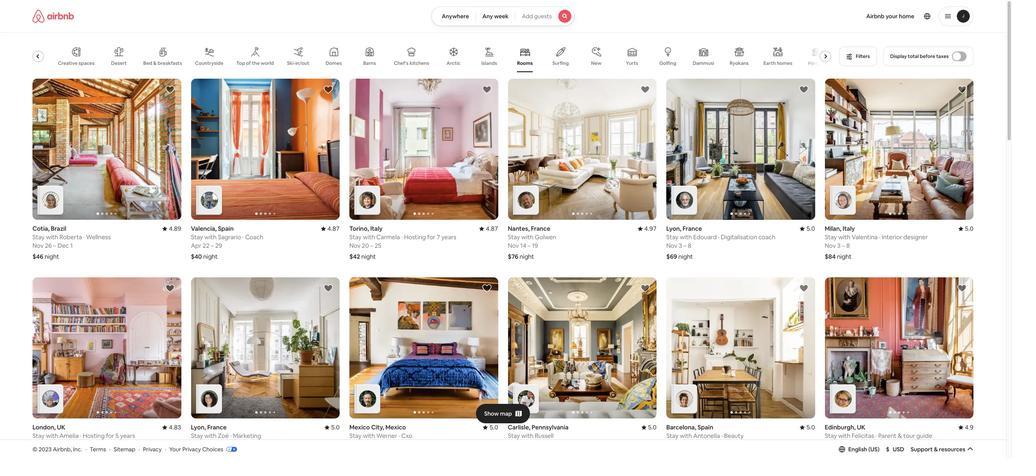 Task type: vqa. For each thing, say whether or not it's contained in the screenshot.
Filter conversations. Current filter: All conversations icon
no



Task type: describe. For each thing, give the bounding box(es) containing it.
group for torino, italy stay with carmela · hosting for 7 years nov 20 – 25 $42 night
[[349, 79, 498, 220]]

edinburgh, uk stay with felicitas · parent & tour guide nov 19 – 24
[[825, 424, 932, 449]]

lyon, france stay with zoé · marketing aug 1 – 6
[[191, 424, 261, 449]]

19 inside edinburgh, uk stay with felicitas · parent & tour guide nov 19 – 24
[[837, 441, 843, 449]]

before
[[920, 53, 935, 60]]

· inside mexico city, mexico stay with werner · cxo nov 12 – 17
[[399, 432, 400, 440]]

12 inside mexico city, mexico stay with werner · cxo nov 12 – 17
[[362, 441, 368, 449]]

your privacy choices
[[169, 446, 223, 453]]

italy for valentina
[[843, 225, 855, 233]]

7
[[437, 233, 440, 241]]

edouard
[[693, 233, 717, 241]]

29
[[215, 242, 222, 250]]

years for hosting for 7 years
[[441, 233, 456, 241]]

filters button
[[839, 47, 877, 66]]

for for 5
[[106, 432, 114, 440]]

$84
[[825, 253, 836, 261]]

14
[[520, 242, 526, 250]]

add guests button
[[515, 6, 575, 26]]

valentina
[[852, 233, 878, 241]]

19 inside "nantes, france stay with golwen nov 14 – 19 $76 night"
[[532, 242, 538, 250]]

– inside 'lyon, france stay with zoé · marketing aug 1 – 6'
[[208, 441, 211, 449]]

chef's
[[394, 60, 409, 67]]

inc.
[[73, 446, 82, 453]]

4.9
[[965, 424, 974, 432]]

with for cotia, brazil stay with roberta · wellness nov 26 – dec 1 $46 night
[[46, 233, 58, 241]]

interior
[[882, 233, 902, 241]]

stay for milan, italy stay with valentina · interior designer nov 3 – 8 $84 night
[[825, 233, 837, 241]]

stay for valencia, spain stay with sagrario · coach apr 22 – 29 $40 night
[[191, 233, 203, 241]]

stay for lyon, france stay with zoé · marketing aug 1 – 6
[[191, 432, 203, 440]]

with for torino, italy stay with carmela · hosting for 7 years nov 20 – 25 $42 night
[[363, 233, 375, 241]]

taxes
[[936, 53, 949, 60]]

· right inc.
[[85, 446, 87, 453]]

4.87 for valencia, spain stay with sagrario · coach apr 22 – 29 $40 night
[[327, 225, 340, 233]]

26
[[45, 242, 52, 250]]

bed
[[143, 60, 152, 67]]

8 for valentina
[[846, 242, 850, 250]]

2023
[[39, 446, 52, 453]]

group for milan, italy stay with valentina · interior designer nov 3 – 8 $84 night
[[825, 79, 974, 220]]

– inside valencia, spain stay with sagrario · coach apr 22 – 29 $40 night
[[211, 242, 214, 250]]

nantes,
[[508, 225, 530, 233]]

nov inside milan, italy stay with valentina · interior designer nov 3 – 8 $84 night
[[825, 242, 836, 250]]

add guests
[[522, 13, 552, 20]]

domes
[[326, 60, 342, 67]]

group for cotia, brazil stay with roberta · wellness nov 26 – dec 1 $46 night
[[32, 79, 181, 220]]

homes
[[777, 60, 792, 67]]

ski-in/out
[[287, 60, 309, 67]]

4.97 out of 5 average rating image
[[638, 225, 657, 233]]

cotia, brazil stay with roberta · wellness nov 26 – dec 1 $46 night
[[32, 225, 111, 261]]

· for edinburgh, uk stay with felicitas · parent & tour guide nov 19 – 24
[[876, 432, 877, 440]]

any week button
[[476, 6, 516, 26]]

5.0 out of 5 average rating image for carlisle, pennsylvania stay with russell nov 6 – 11
[[642, 424, 657, 432]]

parent
[[878, 432, 897, 440]]

privacy link
[[143, 446, 162, 453]]

1 privacy from the left
[[143, 446, 162, 453]]

terms
[[90, 446, 106, 453]]

$40
[[191, 253, 202, 261]]

arctic
[[447, 60, 461, 67]]

stay for edinburgh, uk stay with felicitas · parent & tour guide nov 19 – 24
[[825, 432, 837, 440]]

night inside 'lyon, france stay with edouard · digitalisation coach nov 3 – 8 $69 night'
[[679, 253, 693, 261]]

english
[[848, 446, 867, 453]]

· for barcelona, spain stay with antonella · beauty dec 1 – 6
[[721, 432, 723, 440]]

· right terms link
[[109, 446, 110, 453]]

brazil
[[51, 225, 66, 233]]

display
[[890, 53, 907, 60]]

add to wishlist: london, uk image
[[165, 284, 175, 293]]

nov inside "carlisle, pennsylvania stay with russell nov 6 – 11"
[[508, 441, 519, 449]]

top
[[236, 60, 245, 67]]

4.89
[[169, 225, 181, 233]]

golwen
[[535, 233, 556, 241]]

add to wishlist: milan, italy image
[[957, 85, 967, 95]]

lyon, for lyon, france stay with edouard · digitalisation coach nov 3 – 8 $69 night
[[666, 225, 681, 233]]

stay for cotia, brazil stay with roberta · wellness nov 26 – dec 1 $46 night
[[32, 233, 45, 241]]

stay for barcelona, spain stay with antonella · beauty dec 1 – 6
[[666, 432, 679, 440]]

nov inside london, uk stay with amelia · hosting for 5 years nov 12 – 17
[[32, 441, 44, 449]]

filters
[[856, 53, 870, 60]]

roberta
[[59, 233, 82, 241]]

5.0 for mexico city, mexico stay with werner · cxo nov 12 – 17 5.0 out of 5 average rating image
[[490, 424, 498, 432]]

(us)
[[869, 446, 880, 453]]

night inside milan, italy stay with valentina · interior designer nov 3 – 8 $84 night
[[837, 253, 852, 261]]

countryside
[[195, 60, 223, 67]]

· for terms · sitemap · privacy ·
[[165, 446, 166, 453]]

english (us)
[[848, 446, 880, 453]]

11
[[530, 441, 535, 449]]

france for zoé
[[207, 424, 227, 432]]

chef's kitchens
[[394, 60, 429, 67]]

stay for lyon, france stay with edouard · digitalisation coach nov 3 – 8 $69 night
[[666, 233, 679, 241]]

bed & breakfasts
[[143, 60, 182, 67]]

city,
[[371, 424, 384, 432]]

4.87 out of 5 average rating image
[[321, 225, 340, 233]]

4.9 out of 5 average rating image
[[958, 424, 974, 432]]

torino, italy stay with carmela · hosting for 7 years nov 20 – 25 $42 night
[[349, 225, 456, 261]]

8 for edouard
[[688, 242, 692, 250]]

with for lyon, france stay with zoé · marketing aug 1 – 6
[[204, 432, 217, 440]]

barns
[[363, 60, 376, 67]]

anywhere button
[[432, 6, 476, 26]]

coach
[[759, 233, 776, 241]]

the
[[252, 60, 260, 67]]

· for cotia, brazil stay with roberta · wellness nov 26 – dec 1 $46 night
[[83, 233, 85, 241]]

– inside barcelona, spain stay with antonella · beauty dec 1 – 6
[[683, 441, 686, 449]]

– inside "carlisle, pennsylvania stay with russell nov 6 – 11"
[[525, 441, 528, 449]]

wellness
[[86, 233, 111, 241]]

france for golwen
[[531, 225, 550, 233]]

group for edinburgh, uk stay with felicitas · parent & tour guide nov 19 – 24
[[825, 278, 974, 419]]

with for barcelona, spain stay with antonella · beauty dec 1 – 6
[[680, 432, 692, 440]]

add to wishlist: barcelona, spain image
[[799, 284, 809, 293]]

& for bed
[[153, 60, 157, 67]]

earth
[[764, 60, 776, 67]]

17 inside mexico city, mexico stay with werner · cxo nov 12 – 17
[[374, 441, 379, 449]]

5.0 out of 5 average rating image for lyon, france stay with zoé · marketing aug 1 – 6
[[325, 424, 340, 432]]

profile element
[[584, 0, 974, 32]]

& for support
[[934, 446, 938, 453]]

· for lyon, france stay with edouard · digitalisation coach nov 3 – 8 $69 night
[[718, 233, 720, 241]]

6 for aug
[[212, 441, 215, 449]]

earth homes
[[764, 60, 792, 67]]

nov inside cotia, brazil stay with roberta · wellness nov 26 – dec 1 $46 night
[[32, 242, 44, 250]]

– inside london, uk stay with amelia · hosting for 5 years nov 12 – 17
[[52, 441, 55, 449]]

anywhere
[[442, 13, 469, 20]]

london, uk stay with amelia · hosting for 5 years nov 12 – 17
[[32, 424, 135, 449]]

london,
[[32, 424, 56, 432]]

4.87 out of 5 average rating image
[[479, 225, 498, 233]]

add to wishlist: cotia, brazil image
[[165, 85, 175, 95]]

night inside cotia, brazil stay with roberta · wellness nov 26 – dec 1 $46 night
[[45, 253, 59, 261]]

with for london, uk stay with amelia · hosting for 5 years nov 12 – 17
[[46, 432, 58, 440]]

& inside edinburgh, uk stay with felicitas · parent & tour guide nov 19 – 24
[[898, 432, 902, 440]]

cxo
[[401, 432, 412, 440]]

add to wishlist: lyon, france image for lyon, france stay with zoé · marketing aug 1 – 6
[[323, 284, 333, 293]]

1 for lyon, france stay with zoé · marketing aug 1 – 6
[[204, 441, 206, 449]]

©
[[32, 446, 37, 453]]

guide
[[917, 432, 932, 440]]

airbnb your home
[[866, 13, 914, 20]]

spain for valencia,
[[218, 225, 234, 233]]

dec inside barcelona, spain stay with antonella · beauty dec 1 – 6
[[666, 441, 678, 449]]

home
[[899, 13, 914, 20]]

4.83 out of 5 average rating image
[[162, 424, 181, 432]]

night inside valencia, spain stay with sagrario · coach apr 22 – 29 $40 night
[[203, 253, 218, 261]]

milan, italy stay with valentina · interior designer nov 3 – 8 $84 night
[[825, 225, 928, 261]]

sagrario
[[218, 233, 241, 241]]

– inside cotia, brazil stay with roberta · wellness nov 26 – dec 1 $46 night
[[53, 242, 56, 250]]

milan,
[[825, 225, 841, 233]]

3 for $69
[[679, 242, 682, 250]]

for for 7
[[427, 233, 435, 241]]

coach
[[245, 233, 263, 241]]

nov inside torino, italy stay with carmela · hosting for 7 years nov 20 – 25 $42 night
[[349, 242, 361, 250]]



Task type: locate. For each thing, give the bounding box(es) containing it.
5.0 out of 5 average rating image
[[800, 225, 815, 233], [325, 424, 340, 432]]

add to wishlist: lyon, france image
[[799, 85, 809, 95], [323, 284, 333, 293]]

uk up felicitas
[[857, 424, 866, 432]]

0 horizontal spatial 1
[[70, 242, 73, 250]]

1 horizontal spatial dec
[[666, 441, 678, 449]]

1 vertical spatial for
[[106, 432, 114, 440]]

1 horizontal spatial mexico
[[385, 424, 406, 432]]

· right edouard
[[718, 233, 720, 241]]

display total before taxes button
[[883, 47, 974, 66]]

0 horizontal spatial &
[[153, 60, 157, 67]]

0 vertical spatial lyon,
[[666, 225, 681, 233]]

mexico city, mexico stay with werner · cxo nov 12 – 17
[[349, 424, 412, 449]]

with for valencia, spain stay with sagrario · coach apr 22 – 29 $40 night
[[204, 233, 217, 241]]

· for milan, italy stay with valentina · interior designer nov 3 – 8 $84 night
[[879, 233, 881, 241]]

group for london, uk stay with amelia · hosting for 5 years nov 12 – 17
[[32, 278, 181, 419]]

for inside london, uk stay with amelia · hosting for 5 years nov 12 – 17
[[106, 432, 114, 440]]

2 mexico from the left
[[385, 424, 406, 432]]

privacy left your on the left
[[143, 446, 162, 453]]

with inside 'lyon, france stay with edouard · digitalisation coach nov 3 – 8 $69 night'
[[680, 233, 692, 241]]

stay for torino, italy stay with carmela · hosting for 7 years nov 20 – 25 $42 night
[[349, 233, 362, 241]]

with inside mexico city, mexico stay with werner · cxo nov 12 – 17
[[363, 432, 375, 440]]

carlisle,
[[508, 424, 531, 432]]

0 horizontal spatial 6
[[212, 441, 215, 449]]

1 4.87 from the left
[[327, 225, 340, 233]]

golfing
[[659, 60, 676, 67]]

4.87 for torino, italy stay with carmela · hosting for 7 years nov 20 – 25 $42 night
[[486, 225, 498, 233]]

spain up antonella
[[698, 424, 713, 432]]

20
[[362, 242, 369, 250]]

with for edinburgh, uk stay with felicitas · parent & tour guide nov 19 – 24
[[838, 432, 851, 440]]

valencia, spain stay with sagrario · coach apr 22 – 29 $40 night
[[191, 225, 263, 261]]

with up 14
[[521, 233, 534, 241]]

· left cxo
[[399, 432, 400, 440]]

0 horizontal spatial 17
[[57, 441, 62, 449]]

stay up $69 on the right of page
[[666, 233, 679, 241]]

0 horizontal spatial italy
[[370, 225, 383, 233]]

2 horizontal spatial 6
[[687, 441, 691, 449]]

0 vertical spatial 5.0 out of 5 average rating image
[[800, 225, 815, 233]]

6 night from the left
[[837, 253, 852, 261]]

1 horizontal spatial 4.87
[[486, 225, 498, 233]]

france inside "nantes, france stay with golwen nov 14 – 19 $76 night"
[[531, 225, 550, 233]]

· for valencia, spain stay with sagrario · coach apr 22 – 29 $40 night
[[242, 233, 244, 241]]

· left beauty
[[721, 432, 723, 440]]

stay down barcelona,
[[666, 432, 679, 440]]

amelia
[[59, 432, 79, 440]]

italy inside milan, italy stay with valentina · interior designer nov 3 – 8 $84 night
[[843, 225, 855, 233]]

3 for $84
[[837, 242, 841, 250]]

stay inside 'lyon, france stay with zoé · marketing aug 1 – 6'
[[191, 432, 203, 440]]

add to wishlist: torino, italy image
[[482, 85, 492, 95]]

24
[[849, 441, 856, 449]]

1 vertical spatial hosting
[[83, 432, 105, 440]]

years for hosting for 5 years
[[120, 432, 135, 440]]

aug
[[191, 441, 202, 449]]

uk inside london, uk stay with amelia · hosting for 5 years nov 12 – 17
[[57, 424, 65, 432]]

stay inside "carlisle, pennsylvania stay with russell nov 6 – 11"
[[508, 432, 520, 440]]

5.0
[[806, 225, 815, 233], [965, 225, 974, 233], [331, 424, 340, 432], [490, 424, 498, 432], [648, 424, 657, 432], [806, 424, 815, 432]]

mexico up werner
[[385, 424, 406, 432]]

years
[[441, 233, 456, 241], [120, 432, 135, 440]]

lyon, inside 'lyon, france stay with edouard · digitalisation coach nov 3 – 8 $69 night'
[[666, 225, 681, 233]]

6 inside 'lyon, france stay with zoé · marketing aug 1 – 6'
[[212, 441, 215, 449]]

1 inside cotia, brazil stay with roberta · wellness nov 26 – dec 1 $46 night
[[70, 242, 73, 250]]

1 horizontal spatial lyon,
[[666, 225, 681, 233]]

© 2023 airbnb, inc. ·
[[32, 446, 87, 453]]

new
[[591, 60, 602, 67]]

·
[[83, 233, 85, 241], [242, 233, 244, 241], [401, 233, 403, 241], [718, 233, 720, 241], [879, 233, 881, 241], [80, 432, 81, 440], [230, 432, 232, 440], [399, 432, 400, 440], [721, 432, 723, 440], [876, 432, 877, 440], [85, 446, 87, 453], [109, 446, 110, 453], [138, 446, 140, 453], [165, 446, 166, 453]]

italy inside torino, italy stay with carmela · hosting for 7 years nov 20 – 25 $42 night
[[370, 225, 383, 233]]

4.87 left nantes,
[[486, 225, 498, 233]]

stay left werner
[[349, 432, 362, 440]]

0 vertical spatial hosting
[[404, 233, 426, 241]]

0 vertical spatial add to wishlist: lyon, france image
[[799, 85, 809, 95]]

stay inside london, uk stay with amelia · hosting for 5 years nov 12 – 17
[[32, 432, 45, 440]]

islands
[[481, 60, 497, 67]]

2 6 from the left
[[520, 441, 524, 449]]

hosting for hosting for 7 years
[[404, 233, 426, 241]]

privacy
[[143, 446, 162, 453], [182, 446, 201, 453]]

france inside 'lyon, france stay with edouard · digitalisation coach nov 3 – 8 $69 night'
[[683, 225, 702, 233]]

with inside barcelona, spain stay with antonella · beauty dec 1 – 6
[[680, 432, 692, 440]]

& right support on the right bottom
[[934, 446, 938, 453]]

1 horizontal spatial 12
[[362, 441, 368, 449]]

with up "26"
[[46, 233, 58, 241]]

17 down amelia
[[57, 441, 62, 449]]

uk up amelia
[[57, 424, 65, 432]]

1 down barcelona,
[[679, 441, 682, 449]]

0 horizontal spatial 19
[[532, 242, 538, 250]]

with up 20
[[363, 233, 375, 241]]

· inside edinburgh, uk stay with felicitas · parent & tour guide nov 19 – 24
[[876, 432, 877, 440]]

with down edinburgh,
[[838, 432, 851, 440]]

dec down roberta
[[58, 242, 69, 250]]

containers
[[20, 60, 45, 67]]

show map button
[[476, 404, 530, 424]]

6 left 11
[[520, 441, 524, 449]]

stay inside barcelona, spain stay with antonella · beauty dec 1 – 6
[[666, 432, 679, 440]]

1 night from the left
[[45, 253, 59, 261]]

1 12 from the left
[[45, 441, 51, 449]]

1 17 from the left
[[57, 441, 62, 449]]

stay inside "nantes, france stay with golwen nov 14 – 19 $76 night"
[[508, 233, 520, 241]]

night right $69 on the right of page
[[679, 253, 693, 261]]

for left 5
[[106, 432, 114, 440]]

your
[[886, 13, 898, 20]]

· inside london, uk stay with amelia · hosting for 5 years nov 12 – 17
[[80, 432, 81, 440]]

2 horizontal spatial 1
[[679, 441, 682, 449]]

dec
[[58, 242, 69, 250], [666, 441, 678, 449]]

· for london, uk stay with amelia · hosting for 5 years nov 12 – 17
[[80, 432, 81, 440]]

italy up carmela
[[370, 225, 383, 233]]

with inside london, uk stay with amelia · hosting for 5 years nov 12 – 17
[[46, 432, 58, 440]]

0 horizontal spatial france
[[207, 424, 227, 432]]

with inside "nantes, france stay with golwen nov 14 – 19 $76 night"
[[521, 233, 534, 241]]

stay down edinburgh,
[[825, 432, 837, 440]]

2 4.87 from the left
[[486, 225, 498, 233]]

4.87 left torino,
[[327, 225, 340, 233]]

0 horizontal spatial 8
[[688, 242, 692, 250]]

beauty
[[724, 432, 744, 440]]

lyon, inside 'lyon, france stay with zoé · marketing aug 1 – 6'
[[191, 424, 206, 432]]

edinburgh,
[[825, 424, 856, 432]]

2 vertical spatial &
[[934, 446, 938, 453]]

hosting for hosting for 5 years
[[83, 432, 105, 440]]

with inside valencia, spain stay with sagrario · coach apr 22 – 29 $40 night
[[204, 233, 217, 241]]

0 horizontal spatial uk
[[57, 424, 65, 432]]

dec inside cotia, brazil stay with roberta · wellness nov 26 – dec 1 $46 night
[[58, 242, 69, 250]]

stay inside edinburgh, uk stay with felicitas · parent & tour guide nov 19 – 24
[[825, 432, 837, 440]]

17 down werner
[[374, 441, 379, 449]]

creative spaces
[[58, 60, 95, 67]]

1 inside barcelona, spain stay with antonella · beauty dec 1 – 6
[[679, 441, 682, 449]]

with
[[46, 233, 58, 241], [204, 233, 217, 241], [363, 233, 375, 241], [521, 233, 534, 241], [680, 233, 692, 241], [838, 233, 851, 241], [46, 432, 58, 440], [204, 432, 217, 440], [363, 432, 375, 440], [521, 432, 534, 440], [680, 432, 692, 440], [838, 432, 851, 440]]

6 inside barcelona, spain stay with antonella · beauty dec 1 – 6
[[687, 441, 691, 449]]

· left interior
[[879, 233, 881, 241]]

nov inside "nantes, france stay with golwen nov 14 – 19 $76 night"
[[508, 242, 519, 250]]

add to wishlist: nantes, france image
[[640, 85, 650, 95]]

1 horizontal spatial italy
[[843, 225, 855, 233]]

· right amelia
[[80, 432, 81, 440]]

torino,
[[349, 225, 369, 233]]

· inside torino, italy stay with carmela · hosting for 7 years nov 20 – 25 $42 night
[[401, 233, 403, 241]]

night down the '22'
[[203, 253, 218, 261]]

stay inside milan, italy stay with valentina · interior designer nov 3 – 8 $84 night
[[825, 233, 837, 241]]

2 3 from the left
[[837, 242, 841, 250]]

with inside 'lyon, france stay with zoé · marketing aug 1 – 6'
[[204, 432, 217, 440]]

5.0 out of 5 average rating image for mexico city, mexico stay with werner · cxo nov 12 – 17
[[483, 424, 498, 432]]

– inside edinburgh, uk stay with felicitas · parent & tour guide nov 19 – 24
[[845, 441, 848, 449]]

0 vertical spatial years
[[441, 233, 456, 241]]

1 italy from the left
[[370, 225, 383, 233]]

france up edouard
[[683, 225, 702, 233]]

1 horizontal spatial &
[[898, 432, 902, 440]]

– inside milan, italy stay with valentina · interior designer nov 3 – 8 $84 night
[[842, 242, 845, 250]]

resources
[[939, 446, 965, 453]]

17 inside london, uk stay with amelia · hosting for 5 years nov 12 – 17
[[57, 441, 62, 449]]

with for nantes, france stay with golwen nov 14 – 19 $76 night
[[521, 233, 534, 241]]

night inside torino, italy stay with carmela · hosting for 7 years nov 20 – 25 $42 night
[[361, 253, 376, 261]]

stay down torino,
[[349, 233, 362, 241]]

1 vertical spatial spain
[[698, 424, 713, 432]]

ski-
[[287, 60, 295, 67]]

5.0 for 5.0 out of 5 average rating image corresponding to barcelona, spain stay with antonella · beauty dec 1 – 6
[[806, 424, 815, 432]]

stay inside cotia, brazil stay with roberta · wellness nov 26 – dec 1 $46 night
[[32, 233, 45, 241]]

1 horizontal spatial for
[[427, 233, 435, 241]]

· inside cotia, brazil stay with roberta · wellness nov 26 – dec 1 $46 night
[[83, 233, 85, 241]]

felicitas
[[852, 432, 874, 440]]

barcelona, spain stay with antonella · beauty dec 1 – 6
[[666, 424, 744, 449]]

with down barcelona,
[[680, 432, 692, 440]]

5.0 for carlisle, pennsylvania stay with russell nov 6 – 11 5.0 out of 5 average rating image
[[648, 424, 657, 432]]

france up zoé at the bottom left of page
[[207, 424, 227, 432]]

0 horizontal spatial add to wishlist: lyon, france image
[[323, 284, 333, 293]]

with inside milan, italy stay with valentina · interior designer nov 3 – 8 $84 night
[[838, 233, 851, 241]]

1 inside 'lyon, france stay with zoé · marketing aug 1 – 6'
[[204, 441, 206, 449]]

0 vertical spatial dec
[[58, 242, 69, 250]]

france inside 'lyon, france stay with zoé · marketing aug 1 – 6'
[[207, 424, 227, 432]]

0 horizontal spatial spain
[[218, 225, 234, 233]]

stay down milan,
[[825, 233, 837, 241]]

1 vertical spatial dec
[[666, 441, 678, 449]]

show map
[[484, 410, 512, 417]]

1 mexico from the left
[[349, 424, 370, 432]]

2 horizontal spatial &
[[934, 446, 938, 453]]

8 inside 'lyon, france stay with edouard · digitalisation coach nov 3 – 8 $69 night'
[[688, 242, 692, 250]]

lyon, for lyon, france stay with zoé · marketing aug 1 – 6
[[191, 424, 206, 432]]

6 for dec
[[687, 441, 691, 449]]

stay down cotia,
[[32, 233, 45, 241]]

· inside valencia, spain stay with sagrario · coach apr 22 – 29 $40 night
[[242, 233, 244, 241]]

0 horizontal spatial 3
[[679, 242, 682, 250]]

lyon, right 4.97
[[666, 225, 681, 233]]

1 right aug
[[204, 441, 206, 449]]

1 horizontal spatial france
[[531, 225, 550, 233]]

1 horizontal spatial hosting
[[404, 233, 426, 241]]

5.0 for lyon, france stay with zoé · marketing aug 1 – 6's 5.0 out of 5 average rating icon
[[331, 424, 340, 432]]

6 right aug
[[212, 441, 215, 449]]

· right roberta
[[83, 233, 85, 241]]

· right carmela
[[401, 233, 403, 241]]

5.0 out of 5 average rating image for barcelona, spain stay with antonella · beauty dec 1 – 6
[[800, 424, 815, 432]]

with inside torino, italy stay with carmela · hosting for 7 years nov 20 – 25 $42 night
[[363, 233, 375, 241]]

with for lyon, france stay with edouard · digitalisation coach nov 3 – 8 $69 night
[[680, 233, 692, 241]]

2 privacy from the left
[[182, 446, 201, 453]]

night down 14
[[520, 253, 534, 261]]

support & resources button
[[911, 446, 974, 453]]

with inside "carlisle, pennsylvania stay with russell nov 6 – 11"
[[521, 432, 534, 440]]

spain inside valencia, spain stay with sagrario · coach apr 22 – 29 $40 night
[[218, 225, 234, 233]]

5 night from the left
[[679, 253, 693, 261]]

· for lyon, france stay with zoé · marketing aug 1 – 6
[[230, 432, 232, 440]]

zoé
[[218, 432, 229, 440]]

stay down nantes,
[[508, 233, 520, 241]]

3 inside milan, italy stay with valentina · interior designer nov 3 – 8 $84 night
[[837, 242, 841, 250]]

france up golwen
[[531, 225, 550, 233]]

cotia,
[[32, 225, 50, 233]]

· right zoé at the bottom left of page
[[230, 432, 232, 440]]

0 vertical spatial spain
[[218, 225, 234, 233]]

with inside cotia, brazil stay with roberta · wellness nov 26 – dec 1 $46 night
[[46, 233, 58, 241]]

2 uk from the left
[[857, 424, 866, 432]]

privacy right your on the left
[[182, 446, 201, 453]]

· inside 'lyon, france stay with edouard · digitalisation coach nov 3 – 8 $69 night'
[[718, 233, 720, 241]]

4 night from the left
[[520, 253, 534, 261]]

stay up aug
[[191, 432, 203, 440]]

0 horizontal spatial 5.0 out of 5 average rating image
[[325, 424, 340, 432]]

night down "26"
[[45, 253, 59, 261]]

stay up 'apr'
[[191, 233, 203, 241]]

stay for nantes, france stay with golwen nov 14 – 19 $76 night
[[508, 233, 520, 241]]

$69
[[666, 253, 677, 261]]

5.0 for lyon, france stay with edouard · digitalisation coach nov 3 – 8 $69 night 5.0 out of 5 average rating icon
[[806, 225, 815, 233]]

2 horizontal spatial france
[[683, 225, 702, 233]]

with left edouard
[[680, 233, 692, 241]]

uk for edinburgh, uk
[[857, 424, 866, 432]]

years right 7
[[441, 233, 456, 241]]

spaces
[[79, 60, 95, 67]]

total
[[908, 53, 919, 60]]

add to wishlist: lyon, france image for lyon, france stay with edouard · digitalisation coach nov 3 – 8 $69 night
[[799, 85, 809, 95]]

2 17 from the left
[[374, 441, 379, 449]]

1 horizontal spatial 1
[[204, 441, 206, 449]]

barcelona,
[[666, 424, 696, 432]]

0 horizontal spatial for
[[106, 432, 114, 440]]

1 vertical spatial years
[[120, 432, 135, 440]]

1 horizontal spatial 8
[[846, 242, 850, 250]]

12 inside london, uk stay with amelia · hosting for 5 years nov 12 – 17
[[45, 441, 51, 449]]

spain up sagrario
[[218, 225, 234, 233]]

creative
[[58, 60, 78, 67]]

12
[[45, 441, 51, 449], [362, 441, 368, 449]]

3 6 from the left
[[687, 441, 691, 449]]

0 vertical spatial for
[[427, 233, 435, 241]]

support
[[911, 446, 933, 453]]

in/out
[[295, 60, 309, 67]]

support & resources
[[911, 446, 965, 453]]

1 down roberta
[[70, 242, 73, 250]]

night down 20
[[361, 253, 376, 261]]

with down london,
[[46, 432, 58, 440]]

years inside torino, italy stay with carmela · hosting for 7 years nov 20 – 25 $42 night
[[441, 233, 456, 241]]

italy right milan,
[[843, 225, 855, 233]]

map
[[500, 410, 512, 417]]

None search field
[[432, 6, 575, 26]]

– inside torino, italy stay with carmela · hosting for 7 years nov 20 – 25 $42 night
[[370, 242, 373, 250]]

0 horizontal spatial 4.87
[[327, 225, 340, 233]]

add to wishlist: valencia, spain image
[[323, 85, 333, 95]]

spain inside barcelona, spain stay with antonella · beauty dec 1 – 6
[[698, 424, 713, 432]]

group for valencia, spain stay with sagrario · coach apr 22 – 29 $40 night
[[191, 79, 340, 220]]

any week
[[482, 13, 509, 20]]

years right 5
[[120, 432, 135, 440]]

0 horizontal spatial years
[[120, 432, 135, 440]]

surfing
[[552, 60, 569, 67]]

· left your on the left
[[165, 446, 166, 453]]

group
[[20, 41, 834, 72], [32, 79, 181, 220], [191, 79, 340, 220], [349, 79, 498, 220], [508, 79, 657, 220], [666, 79, 815, 220], [825, 79, 974, 220], [32, 278, 181, 419], [191, 278, 340, 419], [349, 278, 498, 419], [508, 278, 657, 419], [666, 278, 815, 419], [825, 278, 974, 419]]

group for lyon, france stay with edouard · digitalisation coach nov 3 – 8 $69 night
[[666, 79, 815, 220]]

italy
[[370, 225, 383, 233], [843, 225, 855, 233]]

france
[[531, 225, 550, 233], [683, 225, 702, 233], [207, 424, 227, 432]]

1 vertical spatial 5.0 out of 5 average rating image
[[325, 424, 340, 432]]

0 horizontal spatial dec
[[58, 242, 69, 250]]

2 12 from the left
[[362, 441, 368, 449]]

1 vertical spatial add to wishlist: lyon, france image
[[323, 284, 333, 293]]

with left zoé at the bottom left of page
[[204, 432, 217, 440]]

1 horizontal spatial years
[[441, 233, 456, 241]]

add
[[522, 13, 533, 20]]

with up the '22'
[[204, 233, 217, 241]]

hosting left 7
[[404, 233, 426, 241]]

0 horizontal spatial mexico
[[349, 424, 370, 432]]

choices
[[202, 446, 223, 453]]

8 inside milan, italy stay with valentina · interior designer nov 3 – 8 $84 night
[[846, 242, 850, 250]]

group for nantes, france stay with golwen nov 14 – 19 $76 night
[[508, 79, 657, 220]]

1 3 from the left
[[679, 242, 682, 250]]

1 uk from the left
[[57, 424, 65, 432]]

$
[[886, 446, 890, 453]]

airbnb,
[[53, 446, 72, 453]]

add to wishlist: carlisle, pennsylvania image
[[640, 284, 650, 293]]

ryokans
[[730, 60, 749, 67]]

0 horizontal spatial hosting
[[83, 432, 105, 440]]

4.89 out of 5 average rating image
[[162, 225, 181, 233]]

1 for barcelona, spain stay with antonella · beauty dec 1 – 6
[[679, 441, 682, 449]]

dec down barcelona,
[[666, 441, 678, 449]]

stay down the carlisle,
[[508, 432, 520, 440]]

3 inside 'lyon, france stay with edouard · digitalisation coach nov 3 – 8 $69 night'
[[679, 242, 682, 250]]

breakfasts
[[158, 60, 182, 67]]

display total before taxes
[[890, 53, 949, 60]]

19 right 14
[[532, 242, 538, 250]]

stay down london,
[[32, 432, 45, 440]]

1 horizontal spatial uk
[[857, 424, 866, 432]]

italy for carmela
[[370, 225, 383, 233]]

& left "tour"
[[898, 432, 902, 440]]

$42
[[349, 253, 360, 261]]

with up 11
[[521, 432, 534, 440]]

yurts
[[626, 60, 638, 67]]

2 night from the left
[[203, 253, 218, 261]]

1 horizontal spatial 3
[[837, 242, 841, 250]]

spain for barcelona,
[[698, 424, 713, 432]]

hosting inside london, uk stay with amelia · hosting for 5 years nov 12 – 17
[[83, 432, 105, 440]]

with inside edinburgh, uk stay with felicitas · parent & tour guide nov 19 – 24
[[838, 432, 851, 440]]

1 6 from the left
[[212, 441, 215, 449]]

1
[[70, 242, 73, 250], [204, 441, 206, 449], [679, 441, 682, 449]]

1 8 from the left
[[688, 242, 692, 250]]

1 vertical spatial 19
[[837, 441, 843, 449]]

nov inside mexico city, mexico stay with werner · cxo nov 12 – 17
[[349, 441, 361, 449]]

19
[[532, 242, 538, 250], [837, 441, 843, 449]]

with down milan,
[[838, 233, 851, 241]]

· inside milan, italy stay with valentina · interior designer nov 3 – 8 $84 night
[[879, 233, 881, 241]]

lyon, up aug
[[191, 424, 206, 432]]

mexico left city,
[[349, 424, 370, 432]]

of
[[246, 60, 251, 67]]

6 down barcelona,
[[687, 441, 691, 449]]

none search field containing anywhere
[[432, 6, 575, 26]]

· left 'parent'
[[876, 432, 877, 440]]

5.0 out of 5 average rating image
[[958, 225, 974, 233], [483, 424, 498, 432], [642, 424, 657, 432], [800, 424, 815, 432]]

hosting inside torino, italy stay with carmela · hosting for 7 years nov 20 – 25 $42 night
[[404, 233, 426, 241]]

stay inside torino, italy stay with carmela · hosting for 7 years nov 20 – 25 $42 night
[[349, 233, 362, 241]]

1 vertical spatial lyon,
[[191, 424, 206, 432]]

add to wishlist: edinburgh, uk image
[[957, 284, 967, 293]]

0 horizontal spatial lyon,
[[191, 424, 206, 432]]

– inside 'lyon, france stay with edouard · digitalisation coach nov 3 – 8 $69 night'
[[684, 242, 687, 250]]

–
[[53, 242, 56, 250], [211, 242, 214, 250], [370, 242, 373, 250], [528, 242, 531, 250], [684, 242, 687, 250], [842, 242, 845, 250], [52, 441, 55, 449], [208, 441, 211, 449], [369, 441, 372, 449], [525, 441, 528, 449], [683, 441, 686, 449], [845, 441, 848, 449]]

3 night from the left
[[361, 253, 376, 261]]

· inside barcelona, spain stay with antonella · beauty dec 1 – 6
[[721, 432, 723, 440]]

1 horizontal spatial privacy
[[182, 446, 201, 453]]

desert
[[111, 60, 127, 67]]

stay inside mexico city, mexico stay with werner · cxo nov 12 – 17
[[349, 432, 362, 440]]

4.83
[[169, 424, 181, 432]]

6 inside "carlisle, pennsylvania stay with russell nov 6 – 11"
[[520, 441, 524, 449]]

hosting up terms
[[83, 432, 105, 440]]

1 horizontal spatial 6
[[520, 441, 524, 449]]

19 left 24
[[837, 441, 843, 449]]

stay inside valencia, spain stay with sagrario · coach apr 22 – 29 $40 night
[[191, 233, 203, 241]]

usd
[[893, 446, 904, 453]]

nov inside 'lyon, france stay with edouard · digitalisation coach nov 3 – 8 $69 night'
[[666, 242, 677, 250]]

– inside "nantes, france stay with golwen nov 14 – 19 $76 night"
[[528, 242, 531, 250]]

stay inside 'lyon, france stay with edouard · digitalisation coach nov 3 – 8 $69 night'
[[666, 233, 679, 241]]

with for carlisle, pennsylvania stay with russell nov 6 – 11
[[521, 432, 534, 440]]

3
[[679, 242, 682, 250], [837, 242, 841, 250]]

uk for london, uk
[[57, 424, 65, 432]]

1 horizontal spatial 5.0 out of 5 average rating image
[[800, 225, 815, 233]]

nantes, france stay with golwen nov 14 – 19 $76 night
[[508, 225, 556, 261]]

with for milan, italy stay with valentina · interior designer nov 3 – 8 $84 night
[[838, 233, 851, 241]]

your
[[169, 446, 181, 453]]

nov inside edinburgh, uk stay with felicitas · parent & tour guide nov 19 – 24
[[825, 441, 836, 449]]

with down city,
[[363, 432, 375, 440]]

your privacy choices link
[[169, 446, 237, 454]]

2 8 from the left
[[846, 242, 850, 250]]

2 italy from the left
[[843, 225, 855, 233]]

france for edouard
[[683, 225, 702, 233]]

night inside "nantes, france stay with golwen nov 14 – 19 $76 night"
[[520, 253, 534, 261]]

1 vertical spatial &
[[898, 432, 902, 440]]

years inside london, uk stay with amelia · hosting for 5 years nov 12 – 17
[[120, 432, 135, 440]]

5.0 out of 5 average rating image for lyon, france stay with edouard · digitalisation coach nov 3 – 8 $69 night
[[800, 225, 815, 233]]

group containing containers
[[20, 41, 834, 72]]

airbnb
[[866, 13, 885, 20]]

digitalisation
[[721, 233, 757, 241]]

– inside mexico city, mexico stay with werner · cxo nov 12 – 17
[[369, 441, 372, 449]]

stay for london, uk stay with amelia · hosting for 5 years nov 12 – 17
[[32, 432, 45, 440]]

for inside torino, italy stay with carmela · hosting for 7 years nov 20 – 25 $42 night
[[427, 233, 435, 241]]

apr
[[191, 242, 201, 250]]

0 vertical spatial &
[[153, 60, 157, 67]]

· left privacy link
[[138, 446, 140, 453]]

· for torino, italy stay with carmela · hosting for 7 years nov 20 – 25 $42 night
[[401, 233, 403, 241]]

17
[[57, 441, 62, 449], [374, 441, 379, 449]]

· left 'coach'
[[242, 233, 244, 241]]

uk inside edinburgh, uk stay with felicitas · parent & tour guide nov 19 – 24
[[857, 424, 866, 432]]

0 horizontal spatial 12
[[45, 441, 51, 449]]

group for lyon, france stay with zoé · marketing aug 1 – 6
[[191, 278, 340, 419]]

& right bed
[[153, 60, 157, 67]]

1 horizontal spatial spain
[[698, 424, 713, 432]]

add to wishlist: mexico city, mexico image
[[482, 284, 492, 293]]

terms link
[[90, 446, 106, 453]]

stay for carlisle, pennsylvania stay with russell nov 6 – 11
[[508, 432, 520, 440]]

for left 7
[[427, 233, 435, 241]]

night right $84
[[837, 253, 852, 261]]

1 horizontal spatial add to wishlist: lyon, france image
[[799, 85, 809, 95]]

1 horizontal spatial 17
[[374, 441, 379, 449]]

· inside 'lyon, france stay with zoé · marketing aug 1 – 6'
[[230, 432, 232, 440]]

1 horizontal spatial 19
[[837, 441, 843, 449]]

0 vertical spatial 19
[[532, 242, 538, 250]]

5
[[115, 432, 119, 440]]

25
[[375, 242, 381, 250]]

0 horizontal spatial privacy
[[143, 446, 162, 453]]

airbnb your home link
[[861, 8, 919, 25]]



